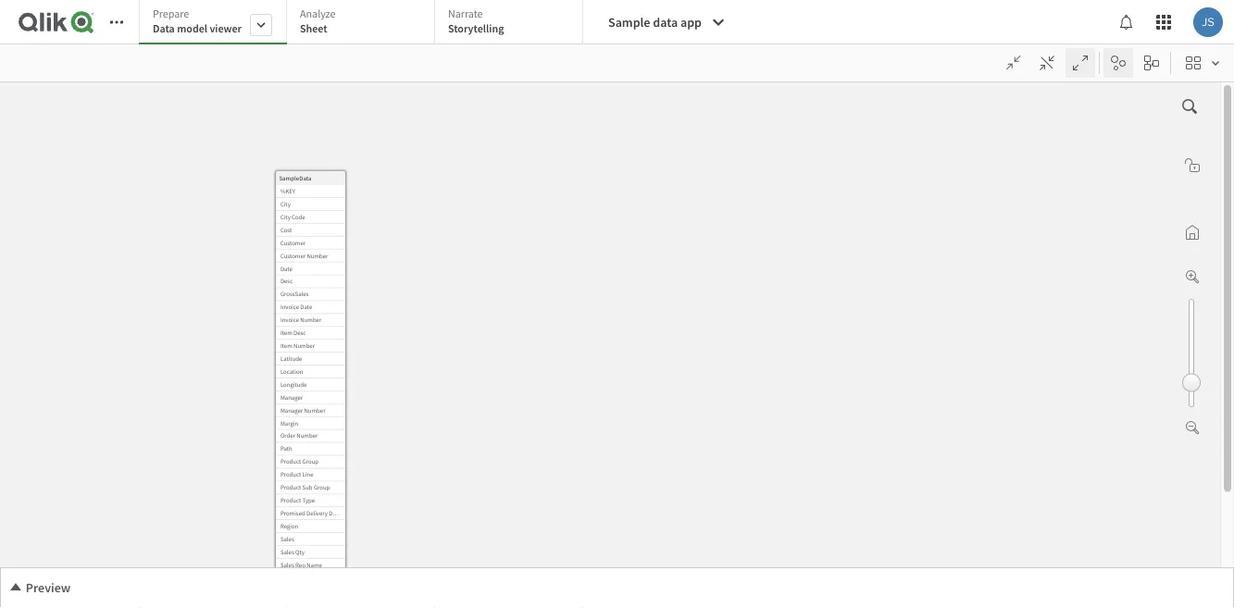 Task type: locate. For each thing, give the bounding box(es) containing it.
1 horizontal spatial desc
[[294, 329, 306, 337]]

1 vertical spatial customer
[[280, 252, 306, 260]]

john smith image
[[1194, 7, 1223, 37]]

2 city from the top
[[280, 213, 291, 221]]

0 horizontal spatial date
[[280, 265, 292, 273]]

0 vertical spatial item
[[280, 329, 292, 337]]

number
[[307, 252, 328, 260], [300, 316, 322, 324], [294, 342, 315, 350], [304, 406, 325, 414], [297, 432, 318, 440]]

name
[[307, 561, 322, 569]]

prepare data model viewer
[[153, 6, 242, 36]]

data
[[653, 14, 678, 31]]

city down %key
[[280, 200, 291, 208]]

1 vertical spatial manager
[[280, 406, 303, 414]]

city up cost
[[280, 213, 291, 221]]

1 vertical spatial item
[[280, 342, 292, 350]]

product left line
[[280, 471, 301, 479]]

analyze sheet
[[300, 6, 336, 36]]

1 vertical spatial city
[[280, 213, 291, 221]]

1 horizontal spatial date
[[300, 303, 312, 311]]

triangle top image
[[8, 581, 23, 595]]

desc up grosssales
[[280, 278, 293, 286]]

0 vertical spatial invoice
[[280, 303, 299, 311]]

search data model image
[[1175, 89, 1205, 124]]

group
[[302, 458, 319, 466], [314, 484, 330, 492]]

sample data app button
[[597, 7, 737, 37]]

application
[[0, 0, 1234, 608]]

1 vertical spatial group
[[314, 484, 330, 492]]

qty
[[295, 548, 305, 556]]

group right sub
[[314, 484, 330, 492]]

number down grosssales
[[300, 316, 322, 324]]

sales left the rep
[[280, 561, 294, 569]]

storytelling
[[448, 21, 504, 36]]

sales
[[280, 535, 294, 543], [280, 548, 294, 556], [280, 561, 294, 569]]

product down path on the left bottom
[[280, 458, 301, 466]]

1 vertical spatial invoice
[[280, 316, 299, 324]]

expand all image
[[1073, 56, 1088, 70]]

tab list containing prepare
[[139, 0, 590, 46]]

2 manager from the top
[[280, 406, 303, 414]]

promised
[[280, 510, 305, 518]]

2 horizontal spatial date
[[329, 510, 341, 518]]

0 vertical spatial manager
[[280, 394, 303, 402]]

0 vertical spatial group
[[302, 458, 319, 466]]

grosssales
[[280, 290, 309, 298]]

0 vertical spatial city
[[280, 200, 291, 208]]

item
[[280, 329, 292, 337], [280, 342, 292, 350]]

product up promised
[[280, 497, 301, 505]]

date up grosssales
[[280, 265, 292, 273]]

line
[[302, 471, 313, 479]]

0 vertical spatial customer
[[280, 239, 306, 247]]

1 product from the top
[[280, 458, 301, 466]]

tab list
[[139, 0, 590, 46]]

0 vertical spatial sales
[[280, 535, 294, 543]]

1 vertical spatial date
[[300, 303, 312, 311]]

sub
[[302, 484, 313, 492]]

narrate storytelling
[[448, 6, 504, 36]]

4 product from the top
[[280, 497, 301, 505]]

show linked fields image
[[1040, 56, 1055, 70]]

date down grosssales
[[300, 303, 312, 311]]

sales down region
[[280, 535, 294, 543]]

date right delivery
[[329, 510, 341, 518]]

desc up latitude
[[294, 329, 306, 337]]

product left sub
[[280, 484, 301, 492]]

manager up margin
[[280, 406, 303, 414]]

sampledata
[[279, 174, 312, 182]]

2 product from the top
[[280, 471, 301, 479]]

latitude
[[280, 355, 302, 363]]

sample data app
[[608, 14, 702, 31]]

0 vertical spatial date
[[280, 265, 292, 273]]

internal table view image
[[1111, 56, 1126, 70]]

analyze
[[300, 6, 336, 21]]

1 vertical spatial sales
[[280, 548, 294, 556]]

zoom out image
[[1185, 417, 1200, 439]]

customer
[[280, 239, 306, 247], [280, 252, 306, 260]]

city
[[280, 200, 291, 208], [280, 213, 291, 221]]

manager down 'longitude'
[[280, 394, 303, 402]]

preview
[[26, 580, 71, 596]]

desc
[[280, 278, 293, 286], [294, 329, 306, 337]]

3 sales from the top
[[280, 561, 294, 569]]

sales left qty
[[280, 548, 294, 556]]

application containing sample data app
[[0, 0, 1234, 608]]

invoice
[[280, 303, 299, 311], [280, 316, 299, 324]]

manager
[[280, 394, 303, 402], [280, 406, 303, 414]]

2 vertical spatial sales
[[280, 561, 294, 569]]

viewer
[[210, 21, 242, 36]]

group up line
[[302, 458, 319, 466]]

0 vertical spatial desc
[[280, 278, 293, 286]]

2 invoice from the top
[[280, 316, 299, 324]]

sampledata %key city city code cost customer customer number date desc grosssales invoice date invoice number item desc item number latitude location longitude manager manager number margin order number path product group product line product sub group product type promised delivery date region sales sales qty sales rep name
[[279, 174, 341, 569]]

date
[[280, 265, 292, 273], [300, 303, 312, 311], [329, 510, 341, 518]]

product
[[280, 458, 301, 466], [280, 471, 301, 479], [280, 484, 301, 492], [280, 497, 301, 505]]

order
[[280, 432, 295, 440]]



Task type: vqa. For each thing, say whether or not it's contained in the screenshot.
bottommost Insight Advisor
no



Task type: describe. For each thing, give the bounding box(es) containing it.
1 sales from the top
[[280, 535, 294, 543]]

delivery
[[307, 510, 328, 518]]

path
[[280, 445, 292, 453]]

1 customer from the top
[[280, 239, 306, 247]]

rep
[[295, 561, 305, 569]]

number up latitude
[[294, 342, 315, 350]]

tab list inside application
[[139, 0, 590, 46]]

0 horizontal spatial desc
[[280, 278, 293, 286]]

2 sales from the top
[[280, 548, 294, 556]]

prepare
[[153, 6, 189, 21]]

1 item from the top
[[280, 329, 292, 337]]

margin
[[280, 419, 298, 427]]

lock table layout image
[[1185, 154, 1200, 176]]

restore zoom level to 1:1 image
[[1185, 221, 1200, 244]]

region
[[280, 522, 298, 530]]

number up grosssales
[[307, 252, 328, 260]]

preview button
[[0, 568, 1234, 608]]

2 item from the top
[[280, 342, 292, 350]]

type
[[302, 497, 315, 505]]

1 invoice from the top
[[280, 303, 299, 311]]

%key
[[280, 187, 295, 195]]

1 city from the top
[[280, 200, 291, 208]]

3 product from the top
[[280, 484, 301, 492]]

data
[[153, 21, 175, 36]]

app
[[681, 14, 702, 31]]

1 manager from the top
[[280, 394, 303, 402]]

2 vertical spatial date
[[329, 510, 341, 518]]

number right order
[[297, 432, 318, 440]]

cost
[[280, 226, 292, 234]]

narrate
[[448, 6, 483, 21]]

zoom in image
[[1185, 266, 1200, 288]]

number down 'longitude'
[[304, 406, 325, 414]]

1 vertical spatial desc
[[294, 329, 306, 337]]

source table view image
[[1145, 56, 1159, 70]]

model
[[177, 21, 207, 36]]

2 customer from the top
[[280, 252, 306, 260]]

collapse all image
[[1007, 56, 1021, 70]]

longitude
[[280, 381, 307, 389]]

sheet
[[300, 21, 327, 36]]

code
[[292, 213, 305, 221]]

sample
[[608, 14, 650, 31]]

location
[[280, 368, 303, 376]]



